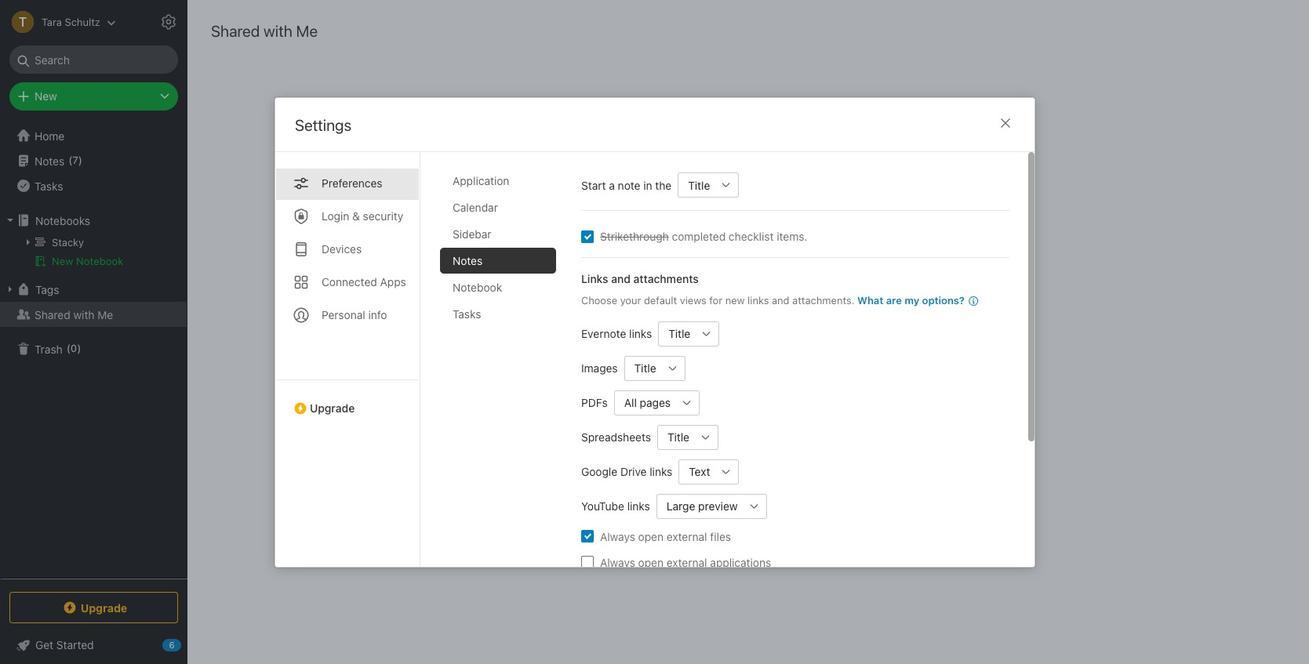 Task type: vqa. For each thing, say whether or not it's contained in the screenshot.


Task type: describe. For each thing, give the bounding box(es) containing it.
shared with me link
[[0, 302, 187, 327]]

calendar tab
[[440, 194, 556, 220]]

trash ( 0 )
[[35, 342, 81, 356]]

default
[[643, 294, 677, 306]]

application
[[452, 174, 509, 187]]

upgrade for the bottom upgrade popup button
[[81, 601, 127, 615]]

all pages
[[624, 396, 670, 409]]

all
[[624, 396, 636, 409]]

notebook inside button
[[76, 255, 124, 267]]

checklist
[[728, 229, 773, 243]]

start a note in the
[[581, 178, 671, 191]]

1 vertical spatial and
[[771, 294, 789, 306]]

notes and notebooks shared with you will show up here.
[[589, 409, 908, 423]]

shared with me element
[[187, 0, 1309, 664]]

tasks inside tab
[[452, 307, 481, 320]]

spreadsheets
[[581, 430, 651, 444]]

and for notebooks
[[626, 409, 647, 423]]

pages
[[639, 396, 670, 409]]

( for trash
[[66, 342, 70, 355]]

arrow image
[[22, 236, 35, 249]]

Choose default view option for YouTube links field
[[656, 493, 766, 518]]

tasks tab
[[440, 301, 556, 327]]

youtube
[[581, 499, 624, 513]]

your
[[620, 294, 641, 306]]

me inside tree
[[97, 308, 113, 321]]

youtube links
[[581, 499, 650, 513]]

up
[[861, 409, 876, 423]]

large preview button
[[656, 493, 741, 518]]

Choose default view option for Google Drive links field
[[678, 459, 739, 484]]

with inside tree
[[73, 308, 95, 321]]

home
[[35, 129, 65, 142]]

always open external files
[[600, 529, 731, 543]]

views
[[679, 294, 706, 306]]

login & security
[[321, 209, 403, 222]]

links right new
[[747, 294, 769, 306]]

close image
[[996, 113, 1015, 132]]

note
[[617, 178, 640, 191]]

notebook inside tab
[[452, 280, 502, 294]]

preferences
[[321, 176, 382, 189]]

evernote
[[581, 327, 626, 340]]

the
[[655, 178, 671, 191]]

all pages button
[[614, 390, 674, 415]]

strikethrough
[[600, 229, 668, 243]]

evernote links
[[581, 327, 652, 340]]

7
[[72, 154, 78, 166]]

preview
[[698, 499, 737, 513]]

settings
[[295, 116, 351, 134]]

attachments.
[[792, 294, 854, 306]]

nothing
[[687, 379, 738, 395]]

sidebar tab
[[440, 221, 556, 247]]

drive
[[620, 465, 646, 478]]

shared inside tree
[[35, 308, 70, 321]]

notes for notes
[[452, 254, 482, 267]]

title for start a note in the
[[688, 178, 710, 191]]

notebooks
[[35, 214, 90, 227]]

and for attachments
[[611, 272, 630, 285]]

nothing shared yet
[[687, 379, 810, 395]]

Select29093 checkbox
[[581, 230, 593, 242]]

google drive links
[[581, 465, 672, 478]]

new for new
[[35, 89, 57, 103]]

text
[[689, 465, 710, 478]]

title for evernote links
[[668, 327, 690, 340]]

1 vertical spatial upgrade button
[[9, 592, 178, 624]]

0 vertical spatial shared
[[742, 379, 786, 395]]

links down your
[[629, 327, 652, 340]]

tab list for application
[[275, 152, 420, 567]]

sidebar
[[452, 227, 491, 240]]

my
[[904, 294, 919, 306]]

1 vertical spatial shared with me
[[35, 308, 113, 321]]

tab list for start a note in the
[[440, 167, 568, 567]]

new notebook
[[52, 255, 124, 267]]

notebook tab
[[440, 274, 556, 300]]

links down the drive
[[627, 499, 650, 513]]

files
[[710, 529, 731, 543]]

calendar
[[452, 200, 498, 214]]

open for always open external applications
[[638, 555, 663, 569]]

images
[[581, 361, 617, 375]]

0
[[70, 342, 77, 355]]

Choose default view option for PDFs field
[[614, 390, 699, 415]]

title button for images
[[624, 355, 660, 380]]

tags
[[35, 283, 59, 296]]

options?
[[922, 294, 964, 306]]

info
[[368, 308, 387, 321]]

text button
[[678, 459, 714, 484]]

large
[[666, 499, 695, 513]]

start
[[581, 178, 606, 191]]

completed
[[671, 229, 725, 243]]

applications
[[710, 555, 771, 569]]

tree containing home
[[0, 123, 187, 578]]

1 horizontal spatial with
[[264, 22, 292, 40]]

notes for notes and notebooks shared with you will show up here.
[[589, 409, 622, 423]]

notes tab
[[440, 247, 556, 273]]

trash
[[35, 342, 63, 356]]



Task type: locate. For each thing, give the bounding box(es) containing it.
always right always open external files "checkbox"
[[600, 529, 635, 543]]

notes inside the shared with me element
[[589, 409, 622, 423]]

)
[[78, 154, 82, 166], [77, 342, 81, 355]]

new notebook group
[[0, 233, 187, 277]]

devices
[[321, 242, 361, 255]]

1 horizontal spatial tasks
[[452, 307, 481, 320]]

personal info
[[321, 308, 387, 321]]

items.
[[776, 229, 807, 243]]

and left attachments.
[[771, 294, 789, 306]]

shared up notes and notebooks shared with you will show up here.
[[742, 379, 786, 395]]

title down views
[[668, 327, 690, 340]]

and
[[611, 272, 630, 285], [771, 294, 789, 306], [626, 409, 647, 423]]

0 horizontal spatial me
[[97, 308, 113, 321]]

0 vertical spatial new
[[35, 89, 57, 103]]

1 vertical spatial )
[[77, 342, 81, 355]]

1 horizontal spatial shared with me
[[211, 22, 318, 40]]

notes for notes ( 7 )
[[35, 154, 64, 167]]

notes down home
[[35, 154, 64, 167]]

a
[[608, 178, 614, 191]]

0 vertical spatial )
[[78, 154, 82, 166]]

upgrade inside tab list
[[309, 401, 354, 415]]

2 horizontal spatial with
[[756, 409, 779, 423]]

0 vertical spatial tasks
[[35, 179, 63, 193]]

0 horizontal spatial shared
[[35, 308, 70, 321]]

notebook
[[76, 255, 124, 267], [452, 280, 502, 294]]

notes inside tab
[[452, 254, 482, 267]]

0 vertical spatial me
[[296, 22, 318, 40]]

( right trash
[[66, 342, 70, 355]]

1 vertical spatial open
[[638, 555, 663, 569]]

new
[[35, 89, 57, 103], [52, 255, 73, 267]]

shared down tags
[[35, 308, 70, 321]]

1 vertical spatial new
[[52, 255, 73, 267]]

upgrade for upgrade popup button inside the tab list
[[309, 401, 354, 415]]

shared down 'nothing shared yet'
[[713, 409, 752, 423]]

title button for evernote links
[[658, 321, 694, 346]]

2 open from the top
[[638, 555, 663, 569]]

Choose default view option for Images field
[[624, 355, 685, 380]]

0 vertical spatial and
[[611, 272, 630, 285]]

1 vertical spatial (
[[66, 342, 70, 355]]

1 open from the top
[[638, 529, 663, 543]]

new for new notebook
[[52, 255, 73, 267]]

will
[[806, 409, 825, 423]]

personal
[[321, 308, 365, 321]]

new up tags
[[52, 255, 73, 267]]

settings image
[[159, 13, 178, 31]]

always for always open external applications
[[600, 555, 635, 569]]

you
[[783, 409, 803, 423]]

notes ( 7 )
[[35, 154, 82, 167]]

1 vertical spatial notebook
[[452, 280, 502, 294]]

0 vertical spatial external
[[666, 529, 707, 543]]

new button
[[9, 82, 178, 111]]

open down always open external files
[[638, 555, 663, 569]]

attachments
[[633, 272, 698, 285]]

0 vertical spatial shared with me
[[211, 22, 318, 40]]

external down always open external files
[[666, 555, 707, 569]]

pdfs
[[581, 396, 607, 409]]

( inside 'trash ( 0 )'
[[66, 342, 70, 355]]

(
[[68, 154, 72, 166], [66, 342, 70, 355]]

tasks
[[35, 179, 63, 193], [452, 307, 481, 320]]

title for spreadsheets
[[667, 430, 689, 444]]

1 vertical spatial me
[[97, 308, 113, 321]]

0 vertical spatial upgrade
[[309, 401, 354, 415]]

title button for start a note in the
[[677, 172, 714, 197]]

links
[[581, 272, 608, 285]]

title button down notebooks at the bottom of page
[[657, 424, 693, 449]]

tasks inside button
[[35, 179, 63, 193]]

tasks button
[[0, 173, 187, 198]]

external up always open external applications
[[666, 529, 707, 543]]

1 vertical spatial always
[[600, 555, 635, 569]]

0 vertical spatial shared
[[211, 22, 260, 40]]

title button down default
[[658, 321, 694, 346]]

title for images
[[634, 361, 656, 375]]

shared with me
[[211, 22, 318, 40], [35, 308, 113, 321]]

and down all
[[626, 409, 647, 423]]

title button right the
[[677, 172, 714, 197]]

tab list
[[275, 152, 420, 567], [440, 167, 568, 567]]

) for trash
[[77, 342, 81, 355]]

what
[[857, 294, 883, 306]]

notes down sidebar at left top
[[452, 254, 482, 267]]

2 vertical spatial and
[[626, 409, 647, 423]]

open for always open external files
[[638, 529, 663, 543]]

shared right settings icon
[[211, 22, 260, 40]]

1 horizontal spatial shared
[[211, 22, 260, 40]]

1 vertical spatial with
[[73, 308, 95, 321]]

0 horizontal spatial tasks
[[35, 179, 63, 193]]

here.
[[879, 409, 908, 423]]

new inside button
[[52, 255, 73, 267]]

notebook down notes tab
[[452, 280, 502, 294]]

and inside the shared with me element
[[626, 409, 647, 423]]

1 vertical spatial upgrade
[[81, 601, 127, 615]]

title button up the all pages button
[[624, 355, 660, 380]]

0 horizontal spatial upgrade button
[[9, 592, 178, 624]]

&
[[352, 209, 360, 222]]

notebooks link
[[0, 208, 187, 233]]

shared
[[742, 379, 786, 395], [713, 409, 752, 423]]

me
[[296, 22, 318, 40], [97, 308, 113, 321]]

Always open external applications checkbox
[[581, 556, 593, 568]]

0 vertical spatial with
[[264, 22, 292, 40]]

0 vertical spatial notes
[[35, 154, 64, 167]]

external for files
[[666, 529, 707, 543]]

1 horizontal spatial upgrade
[[309, 401, 354, 415]]

always for always open external files
[[600, 529, 635, 543]]

open up always open external applications
[[638, 529, 663, 543]]

) inside notes ( 7 )
[[78, 154, 82, 166]]

1 vertical spatial tasks
[[452, 307, 481, 320]]

1 vertical spatial external
[[666, 555, 707, 569]]

notes inside notes ( 7 )
[[35, 154, 64, 167]]

( down the home link
[[68, 154, 72, 166]]

tree
[[0, 123, 187, 578]]

0 horizontal spatial notes
[[35, 154, 64, 167]]

2 horizontal spatial notes
[[589, 409, 622, 423]]

links
[[747, 294, 769, 306], [629, 327, 652, 340], [649, 465, 672, 478], [627, 499, 650, 513]]

always right always open external applications option
[[600, 555, 635, 569]]

2 vertical spatial with
[[756, 409, 779, 423]]

tasks down notebook tab in the left top of the page
[[452, 307, 481, 320]]

new up home
[[35, 89, 57, 103]]

1 always from the top
[[600, 529, 635, 543]]

title down notebooks at the bottom of page
[[667, 430, 689, 444]]

Choose default view option for Evernote links field
[[658, 321, 719, 346]]

0 horizontal spatial upgrade
[[81, 601, 127, 615]]

security
[[362, 209, 403, 222]]

what are my options?
[[857, 294, 964, 306]]

for
[[709, 294, 722, 306]]

yet
[[789, 379, 810, 395]]

tab list containing application
[[440, 167, 568, 567]]

title inside "field"
[[667, 430, 689, 444]]

strikethrough completed checklist items.
[[600, 229, 807, 243]]

upgrade
[[309, 401, 354, 415], [81, 601, 127, 615]]

always open external applications
[[600, 555, 771, 569]]

apps
[[380, 275, 406, 288]]

are
[[886, 294, 901, 306]]

google
[[581, 465, 617, 478]]

title button
[[677, 172, 714, 197], [658, 321, 694, 346], [624, 355, 660, 380], [657, 424, 693, 449]]

0 horizontal spatial shared with me
[[35, 308, 113, 321]]

tab list containing preferences
[[275, 152, 420, 567]]

home link
[[0, 123, 187, 148]]

1 vertical spatial shared
[[35, 308, 70, 321]]

connected apps
[[321, 275, 406, 288]]

login
[[321, 209, 349, 222]]

and up your
[[611, 272, 630, 285]]

links right the drive
[[649, 465, 672, 478]]

title
[[688, 178, 710, 191], [668, 327, 690, 340], [634, 361, 656, 375], [667, 430, 689, 444]]

0 horizontal spatial tab list
[[275, 152, 420, 567]]

notebook up tags button
[[76, 255, 124, 267]]

0 vertical spatial notebook
[[76, 255, 124, 267]]

notes down pdfs
[[589, 409, 622, 423]]

title up the all pages button
[[634, 361, 656, 375]]

in
[[643, 178, 652, 191]]

) right trash
[[77, 342, 81, 355]]

0 vertical spatial upgrade button
[[275, 379, 419, 421]]

notes
[[35, 154, 64, 167], [452, 254, 482, 267], [589, 409, 622, 423]]

Choose default view option for Spreadsheets field
[[657, 424, 718, 449]]

None search field
[[20, 45, 167, 74]]

( inside notes ( 7 )
[[68, 154, 72, 166]]

1 horizontal spatial tab list
[[440, 167, 568, 567]]

expand tags image
[[4, 283, 16, 296]]

title right the
[[688, 178, 710, 191]]

) for notes
[[78, 154, 82, 166]]

upgrade button inside tab list
[[275, 379, 419, 421]]

application tab
[[440, 167, 556, 193]]

( for notes
[[68, 154, 72, 166]]

new inside popup button
[[35, 89, 57, 103]]

0 horizontal spatial notebook
[[76, 255, 124, 267]]

notebooks
[[650, 409, 710, 423]]

new notebook button
[[0, 252, 187, 271]]

tags button
[[0, 277, 187, 302]]

Start a new note in the body or title. field
[[677, 172, 739, 197]]

1 vertical spatial shared
[[713, 409, 752, 423]]

2 vertical spatial notes
[[589, 409, 622, 423]]

upgrade button
[[275, 379, 419, 421], [9, 592, 178, 624]]

new
[[725, 294, 744, 306]]

0 vertical spatial open
[[638, 529, 663, 543]]

1 horizontal spatial notebook
[[452, 280, 502, 294]]

choose
[[581, 294, 617, 306]]

) inside 'trash ( 0 )'
[[77, 342, 81, 355]]

shared
[[211, 22, 260, 40], [35, 308, 70, 321]]

1 external from the top
[[666, 529, 707, 543]]

tasks down notes ( 7 )
[[35, 179, 63, 193]]

external for applications
[[666, 555, 707, 569]]

0 vertical spatial (
[[68, 154, 72, 166]]

2 external from the top
[[666, 555, 707, 569]]

1 horizontal spatial me
[[296, 22, 318, 40]]

choose your default views for new links and attachments.
[[581, 294, 854, 306]]

1 vertical spatial notes
[[452, 254, 482, 267]]

connected
[[321, 275, 377, 288]]

1 horizontal spatial upgrade button
[[275, 379, 419, 421]]

links and attachments
[[581, 272, 698, 285]]

open
[[638, 529, 663, 543], [638, 555, 663, 569]]

0 vertical spatial always
[[600, 529, 635, 543]]

2 always from the top
[[600, 555, 635, 569]]

show
[[828, 409, 858, 423]]

always
[[600, 529, 635, 543], [600, 555, 635, 569]]

0 horizontal spatial with
[[73, 308, 95, 321]]

Always open external files checkbox
[[581, 530, 593, 542]]

1 horizontal spatial notes
[[452, 254, 482, 267]]

Search text field
[[20, 45, 167, 74]]

large preview
[[666, 499, 737, 513]]

) down the home link
[[78, 154, 82, 166]]

title button for spreadsheets
[[657, 424, 693, 449]]

expand notebooks image
[[4, 214, 16, 227]]



